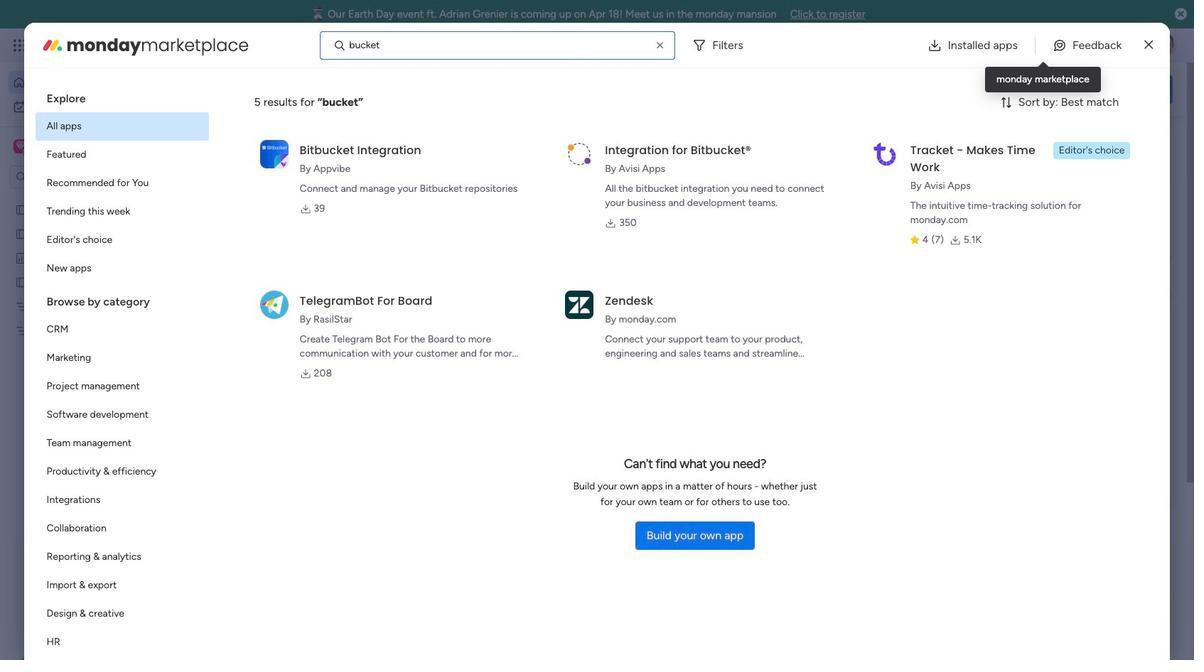 Task type: vqa. For each thing, say whether or not it's contained in the screenshot.
Search Everything icon
yes



Task type: describe. For each thing, give the bounding box(es) containing it.
1 horizontal spatial public board image
[[237, 288, 253, 304]]

v2 user feedback image
[[971, 81, 982, 97]]

update feed image
[[973, 38, 988, 53]]

2 heading from the top
[[35, 283, 209, 316]]

v2 bolt switch image
[[1082, 81, 1090, 97]]

0 vertical spatial dapulse x slim image
[[1145, 37, 1153, 54]]

2 circle o image from the top
[[981, 234, 990, 245]]

1 horizontal spatial monday marketplace image
[[1036, 38, 1050, 53]]

0 horizontal spatial monday marketplace image
[[41, 34, 64, 57]]

1 heading from the top
[[35, 80, 209, 112]]

public dashboard image
[[15, 251, 28, 264]]

1 vertical spatial dapulse x slim image
[[1152, 132, 1169, 149]]

2 workspace image from the left
[[16, 139, 25, 154]]

1 public board image from the top
[[15, 203, 28, 216]]



Task type: locate. For each thing, give the bounding box(es) containing it.
terry turtle image
[[1155, 34, 1177, 57]]

getting started element
[[960, 547, 1173, 603]]

option
[[9, 71, 173, 94], [9, 95, 173, 118], [35, 112, 209, 141], [35, 141, 209, 169], [35, 169, 209, 198], [0, 197, 181, 199], [35, 198, 209, 226], [35, 226, 209, 255], [35, 255, 209, 283], [35, 316, 209, 344], [35, 344, 209, 373], [35, 373, 209, 401], [35, 401, 209, 429], [35, 429, 209, 458], [35, 458, 209, 486], [35, 486, 209, 515], [35, 515, 209, 543], [35, 543, 209, 572], [35, 572, 209, 600], [35, 600, 209, 628], [35, 628, 209, 657]]

list box
[[35, 80, 209, 660], [0, 194, 181, 534]]

1 vertical spatial circle o image
[[981, 234, 990, 245]]

Search in workspace field
[[30, 169, 119, 185]]

component image
[[237, 310, 250, 323]]

workspace image
[[14, 139, 28, 154], [16, 139, 25, 154]]

public board image down the public dashboard image
[[15, 275, 28, 289]]

search everything image
[[1071, 38, 1085, 53]]

notifications image
[[942, 38, 956, 53]]

0 vertical spatial heading
[[35, 80, 209, 112]]

1 vertical spatial lottie animation image
[[0, 517, 181, 660]]

quick search results list box
[[220, 161, 926, 524]]

public board image up component image
[[237, 288, 253, 304]]

1 workspace image from the left
[[14, 139, 28, 154]]

monday marketplace image left search everything image
[[1036, 38, 1050, 53]]

lottie animation element
[[558, 63, 957, 117], [0, 517, 181, 660]]

add to favorites image
[[422, 288, 436, 303]]

app logo image
[[260, 140, 288, 168], [565, 140, 594, 168], [871, 140, 899, 168], [260, 291, 288, 319], [565, 291, 594, 319]]

1 vertical spatial lottie animation element
[[0, 517, 181, 660]]

2 public board image from the top
[[15, 227, 28, 240]]

heading
[[35, 80, 209, 112], [35, 283, 209, 316]]

lottie animation image
[[558, 63, 957, 117], [0, 517, 181, 660]]

0 vertical spatial lottie animation image
[[558, 63, 957, 117]]

monday marketplace image right select product image
[[41, 34, 64, 57]]

public board image
[[15, 275, 28, 289], [237, 288, 253, 304]]

1 circle o image from the top
[[981, 198, 990, 209]]

help image
[[1102, 38, 1116, 53]]

monday marketplace image
[[41, 34, 64, 57], [1036, 38, 1050, 53]]

workspace selection element
[[14, 138, 119, 156]]

public board image
[[15, 203, 28, 216], [15, 227, 28, 240]]

0 vertical spatial lottie animation element
[[558, 63, 957, 117]]

1 vertical spatial public board image
[[15, 227, 28, 240]]

see plans image
[[236, 38, 249, 53]]

0 vertical spatial public board image
[[15, 203, 28, 216]]

2 image
[[984, 29, 997, 45]]

1 horizontal spatial lottie animation element
[[558, 63, 957, 117]]

circle o image
[[981, 198, 990, 209], [981, 234, 990, 245]]

help center element
[[960, 615, 1173, 660]]

1 horizontal spatial lottie animation image
[[558, 63, 957, 117]]

1 vertical spatial heading
[[35, 283, 209, 316]]

0 horizontal spatial public board image
[[15, 275, 28, 289]]

select product image
[[13, 38, 27, 53]]

dapulse x slim image
[[1145, 37, 1153, 54], [1152, 132, 1169, 149]]

0 vertical spatial circle o image
[[981, 198, 990, 209]]

0 horizontal spatial lottie animation image
[[0, 517, 181, 660]]

0 horizontal spatial lottie animation element
[[0, 517, 181, 660]]



